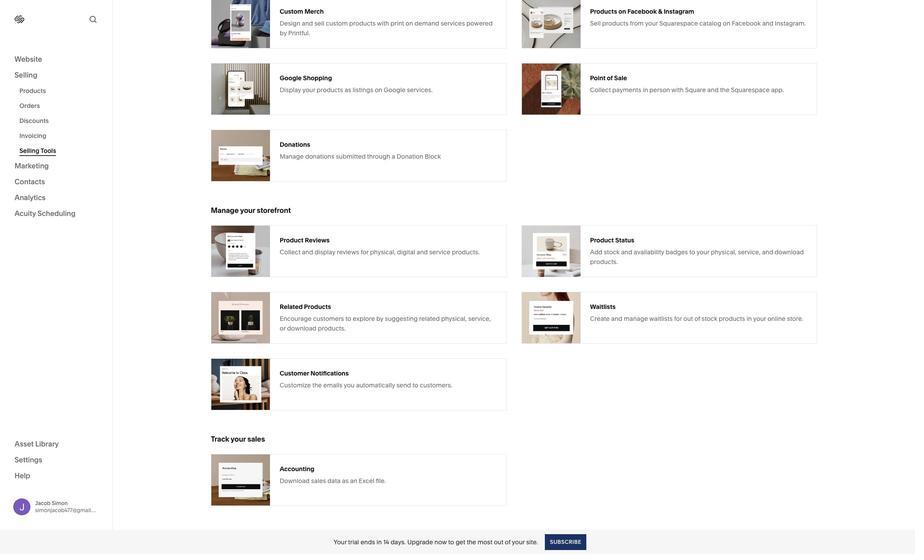 Task type: locate. For each thing, give the bounding box(es) containing it.
products. inside related products encourage customers to explore by suggesting related physical, service, or download products.
[[318, 325, 346, 333]]

now
[[435, 539, 447, 547]]

tools
[[41, 147, 56, 155]]

0 vertical spatial out
[[684, 315, 693, 323]]

physical, inside product reviews collect and display reviews for physical, digital and service products.
[[370, 248, 396, 256]]

online
[[768, 315, 786, 323]]

selling link
[[15, 70, 98, 81]]

2 horizontal spatial products.
[[590, 258, 618, 266]]

squarespace left app.
[[731, 86, 770, 94]]

sales for your
[[247, 435, 265, 444]]

1 product from the left
[[280, 236, 304, 244]]

an
[[350, 477, 357, 485]]

0 vertical spatial products.
[[452, 248, 480, 256]]

subscribe button
[[545, 535, 586, 551]]

acuity scheduling
[[15, 209, 76, 218]]

of right waitlists
[[695, 315, 700, 323]]

1 vertical spatial google
[[384, 86, 406, 94]]

product inside product status add stock and availability badges to your physical, service, and download products.
[[590, 236, 614, 244]]

2 vertical spatial products.
[[318, 325, 346, 333]]

14
[[383, 539, 389, 547]]

to left explore
[[346, 315, 351, 323]]

product inside product reviews collect and display reviews for physical, digital and service products.
[[280, 236, 304, 244]]

0 horizontal spatial of
[[505, 539, 511, 547]]

related products encourage customers to explore by suggesting related physical, service, or download products.
[[280, 303, 491, 333]]

1 horizontal spatial products
[[304, 303, 331, 311]]

products. down "add"
[[590, 258, 618, 266]]

1 horizontal spatial physical,
[[441, 315, 467, 323]]

your inside product status add stock and availability badges to your physical, service, and download products.
[[697, 248, 710, 256]]

related
[[280, 303, 303, 311]]

point of sale collect payments in person with square and the squarespace app.
[[590, 74, 784, 94]]

waitlists create and manage waitlists for out of stock products in your online store.
[[590, 303, 804, 323]]

download inside related products encourage customers to explore by suggesting related physical, service, or download products.
[[287, 325, 316, 333]]

excel
[[359, 477, 374, 485]]

products. inside product status add stock and availability badges to your physical, service, and download products.
[[590, 258, 618, 266]]

for right reviews
[[361, 248, 369, 256]]

product up "add"
[[590, 236, 614, 244]]

sales inside accounting download sales data as an excel file.
[[311, 477, 326, 485]]

to left get at the bottom
[[448, 539, 454, 547]]

collect down point
[[590, 86, 611, 94]]

payments
[[612, 86, 641, 94]]

and inside products on facebook & instagram sell products from your squarespace catalog on facebook and instagram.
[[762, 19, 774, 27]]

on right print
[[406, 19, 413, 27]]

0 horizontal spatial collect
[[280, 248, 301, 256]]

0 vertical spatial the
[[720, 86, 730, 94]]

2 vertical spatial in
[[377, 539, 382, 547]]

products up customers
[[304, 303, 331, 311]]

2 horizontal spatial products
[[590, 7, 617, 15]]

1 horizontal spatial out
[[684, 315, 693, 323]]

by inside custom merch design and sell custom products with print on demand services powered by printful.
[[280, 29, 287, 37]]

download
[[775, 248, 804, 256], [287, 325, 316, 333]]

0 horizontal spatial physical,
[[370, 248, 396, 256]]

2 horizontal spatial physical,
[[711, 248, 737, 256]]

service,
[[738, 248, 761, 256], [468, 315, 491, 323]]

0 vertical spatial as
[[345, 86, 351, 94]]

0 vertical spatial download
[[775, 248, 804, 256]]

0 horizontal spatial product
[[280, 236, 304, 244]]

products inside custom merch design and sell custom products with print on demand services powered by printful.
[[349, 19, 376, 27]]

0 horizontal spatial with
[[377, 19, 389, 27]]

1 vertical spatial collect
[[280, 248, 301, 256]]

on inside custom merch design and sell custom products with print on demand services powered by printful.
[[406, 19, 413, 27]]

stock inside product status add stock and availability badges to your physical, service, and download products.
[[604, 248, 620, 256]]

your trial ends in 14 days. upgrade now to get the most out of your site.
[[334, 539, 538, 547]]

for right waitlists
[[674, 315, 682, 323]]

with left print
[[377, 19, 389, 27]]

1 horizontal spatial google
[[384, 86, 406, 94]]

0 vertical spatial of
[[607, 74, 613, 82]]

physical, inside product status add stock and availability badges to your physical, service, and download products.
[[711, 248, 737, 256]]

the
[[720, 86, 730, 94], [312, 382, 322, 389], [467, 539, 476, 547]]

service, inside related products encourage customers to explore by suggesting related physical, service, or download products.
[[468, 315, 491, 323]]

in left online
[[747, 315, 752, 323]]

download for or
[[287, 325, 316, 333]]

reviews
[[305, 236, 330, 244]]

orders
[[19, 102, 40, 110]]

by down design
[[280, 29, 287, 37]]

on inside google shopping display your products as listings on google services.
[[375, 86, 382, 94]]

1 vertical spatial squarespace
[[731, 86, 770, 94]]

sales left data
[[311, 477, 326, 485]]

accounting
[[280, 465, 315, 473]]

service, for add stock and availability badges to your physical, service, and download products.
[[738, 248, 761, 256]]

facebook up "from"
[[628, 7, 657, 15]]

2 product from the left
[[590, 236, 614, 244]]

selling tools
[[19, 147, 56, 155]]

and inside point of sale collect payments in person with square and the squarespace app.
[[708, 86, 719, 94]]

products up orders
[[19, 87, 46, 95]]

selling
[[15, 71, 37, 79], [19, 147, 39, 155]]

square
[[685, 86, 706, 94]]

donations
[[280, 141, 310, 149]]

products up "sell" at right top
[[590, 7, 617, 15]]

0 horizontal spatial by
[[280, 29, 287, 37]]

analytics
[[15, 193, 46, 202]]

in
[[643, 86, 648, 94], [747, 315, 752, 323], [377, 539, 382, 547]]

of inside point of sale collect payments in person with square and the squarespace app.
[[607, 74, 613, 82]]

to inside customer notifications customize the emails you automatically send to customers.
[[413, 382, 418, 389]]

0 vertical spatial collect
[[590, 86, 611, 94]]

products. down customers
[[318, 325, 346, 333]]

0 horizontal spatial products.
[[318, 325, 346, 333]]

your right "track"
[[231, 435, 246, 444]]

selling for selling tools
[[19, 147, 39, 155]]

in left person
[[643, 86, 648, 94]]

squarespace down instagram on the top of page
[[660, 19, 698, 27]]

1 vertical spatial as
[[342, 477, 349, 485]]

0 vertical spatial stock
[[604, 248, 620, 256]]

print
[[391, 19, 404, 27]]

0 vertical spatial by
[[280, 29, 287, 37]]

simon
[[52, 500, 68, 507]]

download for and
[[775, 248, 804, 256]]

out right waitlists
[[684, 315, 693, 323]]

ends
[[361, 539, 375, 547]]

0 horizontal spatial manage
[[211, 206, 239, 215]]

1 vertical spatial facebook
[[732, 19, 761, 27]]

0 horizontal spatial the
[[312, 382, 322, 389]]

2 vertical spatial of
[[505, 539, 511, 547]]

0 horizontal spatial download
[[287, 325, 316, 333]]

reviews
[[337, 248, 359, 256]]

2 vertical spatial the
[[467, 539, 476, 547]]

encourage
[[280, 315, 312, 323]]

manage inside donations manage donations submitted through a donation block
[[280, 152, 304, 160]]

download inside product status add stock and availability badges to your physical, service, and download products.
[[775, 248, 804, 256]]

the right square on the top right of the page
[[720, 86, 730, 94]]

1 vertical spatial service,
[[468, 315, 491, 323]]

1 horizontal spatial collect
[[590, 86, 611, 94]]

to inside related products encourage customers to explore by suggesting related physical, service, or download products.
[[346, 315, 351, 323]]

1 horizontal spatial sales
[[311, 477, 326, 485]]

2 horizontal spatial of
[[695, 315, 700, 323]]

0 horizontal spatial service,
[[468, 315, 491, 323]]

0 horizontal spatial sales
[[247, 435, 265, 444]]

to right send in the left of the page
[[413, 382, 418, 389]]

out inside waitlists create and manage waitlists for out of stock products in your online store.
[[684, 315, 693, 323]]

1 horizontal spatial stock
[[702, 315, 718, 323]]

by inside related products encourage customers to explore by suggesting related physical, service, or download products.
[[376, 315, 383, 323]]

1 vertical spatial selling
[[19, 147, 39, 155]]

collect left display
[[280, 248, 301, 256]]

out
[[684, 315, 693, 323], [494, 539, 504, 547]]

product status add stock and availability badges to your physical, service, and download products.
[[590, 236, 804, 266]]

physical, inside related products encourage customers to explore by suggesting related physical, service, or download products.
[[441, 315, 467, 323]]

customer notifications customize the emails you automatically send to customers.
[[280, 370, 452, 389]]

1 horizontal spatial squarespace
[[731, 86, 770, 94]]

0 vertical spatial with
[[377, 19, 389, 27]]

your
[[645, 19, 658, 27], [302, 86, 315, 94], [240, 206, 255, 215], [697, 248, 710, 256], [753, 315, 766, 323], [231, 435, 246, 444], [512, 539, 525, 547]]

your down shopping at left
[[302, 86, 315, 94]]

1 horizontal spatial product
[[590, 236, 614, 244]]

digital
[[397, 248, 415, 256]]

1 vertical spatial of
[[695, 315, 700, 323]]

0 horizontal spatial stock
[[604, 248, 620, 256]]

in left "14"
[[377, 539, 382, 547]]

as left the listings
[[345, 86, 351, 94]]

to right badges
[[690, 248, 695, 256]]

with inside point of sale collect payments in person with square and the squarespace app.
[[672, 86, 684, 94]]

physical, for related products encourage customers to explore by suggesting related physical, service, or download products.
[[441, 315, 467, 323]]

products.
[[452, 248, 480, 256], [590, 258, 618, 266], [318, 325, 346, 333]]

add
[[590, 248, 603, 256]]

contacts
[[15, 177, 45, 186]]

marketing link
[[15, 161, 98, 172]]

manage
[[624, 315, 648, 323]]

1 vertical spatial manage
[[211, 206, 239, 215]]

1 vertical spatial for
[[674, 315, 682, 323]]

simonjacob477@gmail.com
[[35, 507, 103, 514]]

your right badges
[[697, 248, 710, 256]]

1 vertical spatial with
[[672, 86, 684, 94]]

collect inside point of sale collect payments in person with square and the squarespace app.
[[590, 86, 611, 94]]

1 horizontal spatial by
[[376, 315, 383, 323]]

squarespace
[[660, 19, 698, 27], [731, 86, 770, 94]]

1 horizontal spatial products.
[[452, 248, 480, 256]]

point
[[590, 74, 606, 82]]

your inside google shopping display your products as listings on google services.
[[302, 86, 315, 94]]

squarespace inside point of sale collect payments in person with square and the squarespace app.
[[731, 86, 770, 94]]

0 vertical spatial products
[[590, 7, 617, 15]]

1 horizontal spatial download
[[775, 248, 804, 256]]

1 vertical spatial stock
[[702, 315, 718, 323]]

1 vertical spatial products.
[[590, 258, 618, 266]]

1 horizontal spatial the
[[467, 539, 476, 547]]

&
[[658, 7, 663, 15]]

of left sale
[[607, 74, 613, 82]]

the left emails
[[312, 382, 322, 389]]

with right person
[[672, 86, 684, 94]]

google up display
[[280, 74, 302, 82]]

1 horizontal spatial facebook
[[732, 19, 761, 27]]

storefront
[[257, 206, 291, 215]]

sales right "track"
[[247, 435, 265, 444]]

track your sales
[[211, 435, 265, 444]]

your left online
[[753, 315, 766, 323]]

with for person
[[672, 86, 684, 94]]

2 horizontal spatial in
[[747, 315, 752, 323]]

1 vertical spatial in
[[747, 315, 752, 323]]

the right get at the bottom
[[467, 539, 476, 547]]

by right explore
[[376, 315, 383, 323]]

display
[[315, 248, 335, 256]]

your right "from"
[[645, 19, 658, 27]]

a
[[392, 152, 395, 160]]

status
[[615, 236, 634, 244]]

for
[[361, 248, 369, 256], [674, 315, 682, 323]]

1 vertical spatial out
[[494, 539, 504, 547]]

0 vertical spatial service,
[[738, 248, 761, 256]]

0 vertical spatial selling
[[15, 71, 37, 79]]

products
[[349, 19, 376, 27], [602, 19, 629, 27], [317, 86, 343, 94], [719, 315, 745, 323]]

1 horizontal spatial service,
[[738, 248, 761, 256]]

facebook right the catalog
[[732, 19, 761, 27]]

1 horizontal spatial in
[[643, 86, 648, 94]]

products. right service
[[452, 248, 480, 256]]

instagram.
[[775, 19, 806, 27]]

related
[[419, 315, 440, 323]]

0 horizontal spatial products
[[19, 87, 46, 95]]

1 horizontal spatial for
[[674, 315, 682, 323]]

physical,
[[370, 248, 396, 256], [711, 248, 737, 256], [441, 315, 467, 323]]

0 horizontal spatial squarespace
[[660, 19, 698, 27]]

1 horizontal spatial manage
[[280, 152, 304, 160]]

0 vertical spatial sales
[[247, 435, 265, 444]]

acuity scheduling link
[[15, 209, 98, 219]]

0 vertical spatial facebook
[[628, 7, 657, 15]]

get
[[456, 539, 465, 547]]

products inside products on facebook & instagram sell products from your squarespace catalog on facebook and instagram.
[[602, 19, 629, 27]]

product left reviews
[[280, 236, 304, 244]]

0 vertical spatial squarespace
[[660, 19, 698, 27]]

products. for product status add stock and availability badges to your physical, service, and download products.
[[590, 258, 618, 266]]

1 vertical spatial download
[[287, 325, 316, 333]]

selling up 'marketing'
[[19, 147, 39, 155]]

0 horizontal spatial facebook
[[628, 7, 657, 15]]

with inside custom merch design and sell custom products with print on demand services powered by printful.
[[377, 19, 389, 27]]

0 vertical spatial manage
[[280, 152, 304, 160]]

on right the listings
[[375, 86, 382, 94]]

of inside waitlists create and manage waitlists for out of stock products in your online store.
[[695, 315, 700, 323]]

shopping
[[303, 74, 332, 82]]

as left an
[[342, 477, 349, 485]]

physical, for product status add stock and availability badges to your physical, service, and download products.
[[711, 248, 737, 256]]

with for products
[[377, 19, 389, 27]]

google left services.
[[384, 86, 406, 94]]

the inside point of sale collect payments in person with square and the squarespace app.
[[720, 86, 730, 94]]

1 horizontal spatial of
[[607, 74, 613, 82]]

products inside products on facebook & instagram sell products from your squarespace catalog on facebook and instagram.
[[590, 7, 617, 15]]

selling down website
[[15, 71, 37, 79]]

2 horizontal spatial the
[[720, 86, 730, 94]]

1 vertical spatial by
[[376, 315, 383, 323]]

to
[[690, 248, 695, 256], [346, 315, 351, 323], [413, 382, 418, 389], [448, 539, 454, 547]]

0 vertical spatial google
[[280, 74, 302, 82]]

for inside waitlists create and manage waitlists for out of stock products in your online store.
[[674, 315, 682, 323]]

0 horizontal spatial for
[[361, 248, 369, 256]]

1 vertical spatial the
[[312, 382, 322, 389]]

0 vertical spatial in
[[643, 86, 648, 94]]

facebook
[[628, 7, 657, 15], [732, 19, 761, 27]]

service, inside product status add stock and availability badges to your physical, service, and download products.
[[738, 248, 761, 256]]

1 horizontal spatial with
[[672, 86, 684, 94]]

customers
[[313, 315, 344, 323]]

of right most
[[505, 539, 511, 547]]

0 horizontal spatial out
[[494, 539, 504, 547]]

1 vertical spatial products
[[19, 87, 46, 95]]

products for products on facebook & instagram sell products from your squarespace catalog on facebook and instagram.
[[590, 7, 617, 15]]

0 horizontal spatial in
[[377, 539, 382, 547]]

1 vertical spatial sales
[[311, 477, 326, 485]]

as
[[345, 86, 351, 94], [342, 477, 349, 485]]

2 vertical spatial products
[[304, 303, 331, 311]]

products for products
[[19, 87, 46, 95]]

stock
[[604, 248, 620, 256], [702, 315, 718, 323]]

0 vertical spatial for
[[361, 248, 369, 256]]

out right most
[[494, 539, 504, 547]]

manage your storefront
[[211, 206, 291, 215]]



Task type: vqa. For each thing, say whether or not it's contained in the screenshot.
MOST
yes



Task type: describe. For each thing, give the bounding box(es) containing it.
service
[[429, 248, 451, 256]]

badges
[[666, 248, 688, 256]]

asset library link
[[15, 439, 98, 450]]

explore
[[353, 315, 375, 323]]

sell
[[590, 19, 601, 27]]

through
[[367, 152, 390, 160]]

create
[[590, 315, 610, 323]]

your
[[334, 539, 347, 547]]

custom merch design and sell custom products with print on demand services powered by printful.
[[280, 7, 493, 37]]

person
[[650, 86, 670, 94]]

in inside point of sale collect payments in person with square and the squarespace app.
[[643, 86, 648, 94]]

product for add
[[590, 236, 614, 244]]

your inside products on facebook & instagram sell products from your squarespace catalog on facebook and instagram.
[[645, 19, 658, 27]]

library
[[35, 440, 59, 449]]

and inside custom merch design and sell custom products with print on demand services powered by printful.
[[302, 19, 313, 27]]

google shopping display your products as listings on google services.
[[280, 74, 433, 94]]

selling for selling
[[15, 71, 37, 79]]

waitlists
[[590, 303, 616, 311]]

products. inside product reviews collect and display reviews for physical, digital and service products.
[[452, 248, 480, 256]]

customize
[[280, 382, 311, 389]]

send
[[397, 382, 411, 389]]

website
[[15, 55, 42, 64]]

sell
[[315, 19, 324, 27]]

marketing
[[15, 162, 49, 170]]

custom
[[280, 7, 303, 15]]

service, for encourage customers to explore by suggesting related physical, service, or download products.
[[468, 315, 491, 323]]

scheduling
[[38, 209, 76, 218]]

you
[[344, 382, 355, 389]]

in inside waitlists create and manage waitlists for out of stock products in your online store.
[[747, 315, 752, 323]]

data
[[328, 477, 341, 485]]

asset library
[[15, 440, 59, 449]]

most
[[478, 539, 493, 547]]

donation
[[397, 152, 423, 160]]

automatically
[[356, 382, 395, 389]]

listings
[[353, 86, 373, 94]]

custom
[[326, 19, 348, 27]]

instagram
[[664, 7, 694, 15]]

availability
[[634, 248, 664, 256]]

products inside related products encourage customers to explore by suggesting related physical, service, or download products.
[[304, 303, 331, 311]]

discounts
[[19, 117, 49, 125]]

file.
[[376, 477, 386, 485]]

submitted
[[336, 152, 366, 160]]

block
[[425, 152, 441, 160]]

upgrade
[[407, 539, 433, 547]]

the inside customer notifications customize the emails you automatically send to customers.
[[312, 382, 322, 389]]

for inside product reviews collect and display reviews for physical, digital and service products.
[[361, 248, 369, 256]]

display
[[280, 86, 301, 94]]

products inside google shopping display your products as listings on google services.
[[317, 86, 343, 94]]

asset
[[15, 440, 34, 449]]

design
[[280, 19, 300, 27]]

download
[[280, 477, 310, 485]]

help
[[15, 472, 30, 480]]

trial
[[348, 539, 359, 547]]

contacts link
[[15, 177, 98, 188]]

0 horizontal spatial google
[[280, 74, 302, 82]]

your left site.
[[512, 539, 525, 547]]

collect inside product reviews collect and display reviews for physical, digital and service products.
[[280, 248, 301, 256]]

products link
[[19, 83, 103, 98]]

customer
[[280, 370, 309, 378]]

products on facebook & instagram sell products from your squarespace catalog on facebook and instagram.
[[590, 7, 806, 27]]

product reviews collect and display reviews for physical, digital and service products.
[[280, 236, 480, 256]]

your inside waitlists create and manage waitlists for out of stock products in your online store.
[[753, 315, 766, 323]]

demand
[[415, 19, 439, 27]]

donations manage donations submitted through a donation block
[[280, 141, 441, 160]]

selling tools link
[[19, 143, 103, 158]]

services
[[441, 19, 465, 27]]

settings
[[15, 456, 42, 464]]

waitlists
[[649, 315, 673, 323]]

on right the catalog
[[723, 19, 731, 27]]

as inside google shopping display your products as listings on google services.
[[345, 86, 351, 94]]

app.
[[771, 86, 784, 94]]

the for point of sale collect payments in person with square and the squarespace app.
[[720, 86, 730, 94]]

track
[[211, 435, 229, 444]]

days.
[[391, 539, 406, 547]]

products inside waitlists create and manage waitlists for out of stock products in your online store.
[[719, 315, 745, 323]]

subscribe
[[550, 539, 582, 546]]

catalog
[[700, 19, 722, 27]]

suggesting
[[385, 315, 418, 323]]

or
[[280, 325, 286, 333]]

products. for related products encourage customers to explore by suggesting related physical, service, or download products.
[[318, 325, 346, 333]]

sales for download
[[311, 477, 326, 485]]

from
[[630, 19, 644, 27]]

your left storefront
[[240, 206, 255, 215]]

services.
[[407, 86, 433, 94]]

squarespace inside products on facebook & instagram sell products from your squarespace catalog on facebook and instagram.
[[660, 19, 698, 27]]

printful.
[[288, 29, 310, 37]]

site.
[[526, 539, 538, 547]]

notifications
[[311, 370, 349, 378]]

and inside waitlists create and manage waitlists for out of stock products in your online store.
[[611, 315, 623, 323]]

emails
[[323, 382, 343, 389]]

store.
[[787, 315, 804, 323]]

sale
[[614, 74, 627, 82]]

jacob simon simonjacob477@gmail.com
[[35, 500, 103, 514]]

the for your trial ends in 14 days. upgrade now to get the most out of your site.
[[467, 539, 476, 547]]

to inside product status add stock and availability badges to your physical, service, and download products.
[[690, 248, 695, 256]]

product for collect
[[280, 236, 304, 244]]

discounts link
[[19, 113, 103, 128]]

as inside accounting download sales data as an excel file.
[[342, 477, 349, 485]]

donations
[[305, 152, 334, 160]]

settings link
[[15, 455, 98, 466]]

orders link
[[19, 98, 103, 113]]

stock inside waitlists create and manage waitlists for out of stock products in your online store.
[[702, 315, 718, 323]]

on left &
[[619, 7, 626, 15]]

merch
[[305, 7, 324, 15]]



